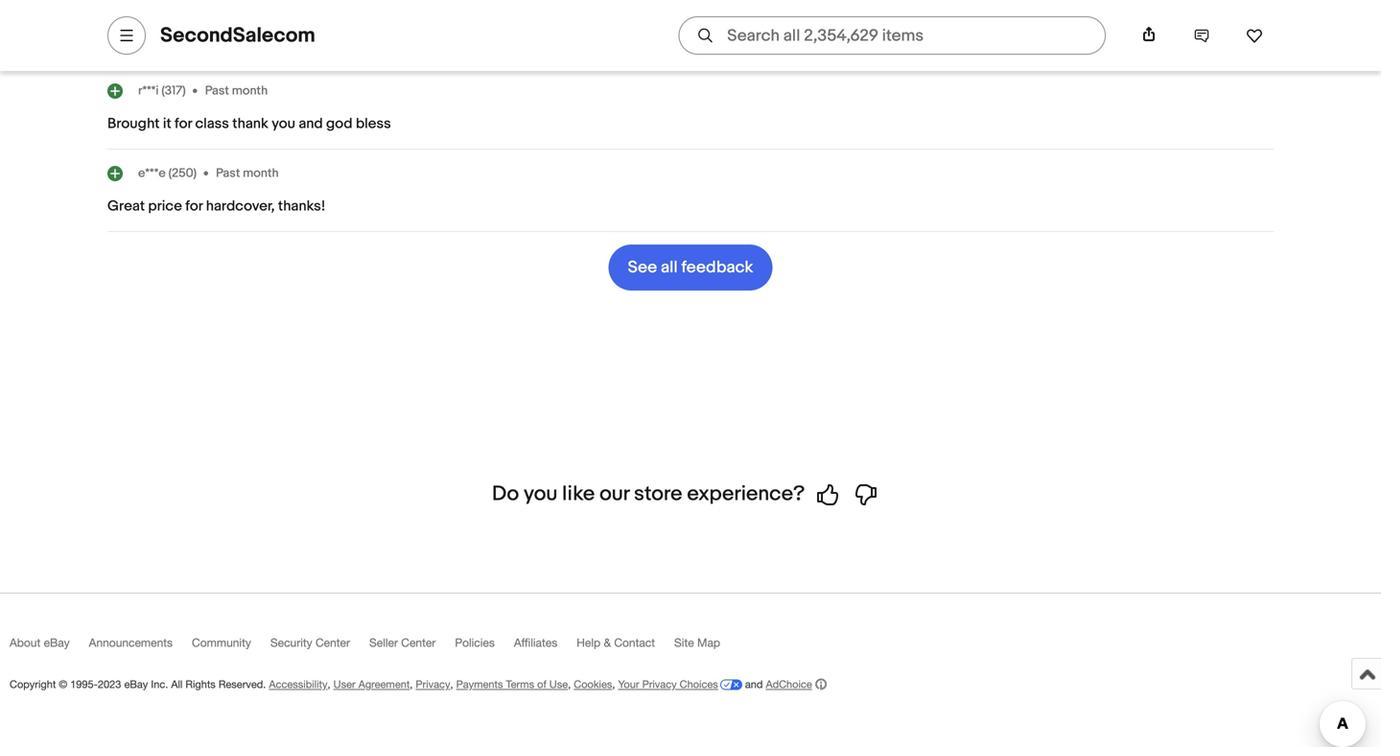 Task type: describe. For each thing, give the bounding box(es) containing it.
use
[[549, 678, 568, 691]]

and adchoice
[[742, 678, 812, 691]]

your privacy choices link
[[618, 678, 742, 691]]

2 , from the left
[[410, 678, 413, 691]]

center for security center
[[315, 636, 350, 649]]

cookies
[[574, 678, 612, 691]]

0 vertical spatial for
[[185, 33, 203, 50]]

month for thanks!
[[243, 166, 279, 181]]

announcements
[[89, 636, 173, 649]]

affiliates
[[514, 636, 557, 649]]

security center link
[[270, 636, 369, 658]]

agreement
[[358, 678, 410, 691]]

3 , from the left
[[450, 678, 453, 691]]

announcements link
[[89, 636, 192, 658]]

security center
[[270, 636, 350, 649]]

see
[[628, 258, 657, 278]]

all
[[171, 678, 183, 691]]

2 thanks! from the top
[[278, 198, 326, 215]]

for for r***i (317)
[[175, 115, 192, 132]]

privacy link
[[416, 678, 450, 691]]

accessibility
[[269, 678, 328, 691]]

1 great price for hardcover, thanks! from the top
[[107, 33, 326, 50]]

1 hardcover, from the top
[[206, 33, 275, 50]]

class
[[195, 115, 229, 132]]

do
[[492, 481, 519, 506]]

seller
[[369, 636, 398, 649]]

month for thank
[[232, 83, 268, 98]]

bless
[[356, 115, 391, 132]]

secondsalecom
[[160, 23, 315, 48]]

rights
[[185, 678, 216, 691]]

experience?
[[687, 481, 805, 506]]

copyright © 1995-2023 ebay inc. all rights reserved. accessibility , user agreement , privacy , payments terms of use , cookies , your privacy choices
[[10, 678, 718, 691]]

1 price from the top
[[148, 33, 182, 50]]

help
[[577, 636, 600, 649]]

secondsalecom link
[[160, 23, 315, 48]]

4 , from the left
[[568, 678, 571, 691]]

user
[[333, 678, 355, 691]]

community
[[192, 636, 251, 649]]

affiliates link
[[514, 636, 577, 658]]

contact
[[614, 636, 655, 649]]

past month for class
[[205, 83, 268, 98]]

god
[[326, 115, 353, 132]]

2 privacy from the left
[[642, 678, 677, 691]]

past for hardcover,
[[216, 166, 240, 181]]

1 thanks! from the top
[[278, 33, 326, 50]]

store
[[634, 481, 682, 506]]

site map link
[[674, 636, 739, 658]]

(250)
[[168, 166, 197, 181]]

r***i (317)
[[138, 83, 186, 98]]

do you like our store experience?
[[492, 481, 805, 506]]

adchoice
[[766, 678, 812, 691]]

accessibility link
[[269, 678, 328, 691]]

seller center link
[[369, 636, 455, 658]]

your
[[618, 678, 639, 691]]

(317)
[[161, 83, 186, 98]]

0 horizontal spatial you
[[272, 115, 295, 132]]

feedback
[[681, 258, 753, 278]]

adchoice link
[[766, 678, 826, 691]]



Task type: locate. For each thing, give the bounding box(es) containing it.
, left privacy link
[[410, 678, 413, 691]]

0 horizontal spatial center
[[315, 636, 350, 649]]

1 vertical spatial thanks!
[[278, 198, 326, 215]]

policies link
[[455, 636, 514, 658]]

©
[[59, 678, 67, 691]]

and
[[299, 115, 323, 132], [745, 678, 763, 691]]

reserved.
[[219, 678, 266, 691]]

about
[[10, 636, 41, 649]]

center for seller center
[[401, 636, 436, 649]]

payments terms of use link
[[456, 678, 568, 691]]

center
[[315, 636, 350, 649], [401, 636, 436, 649]]

2023
[[98, 678, 121, 691]]

site map
[[674, 636, 720, 649]]

for down the '(250)'
[[185, 198, 203, 215]]

privacy
[[416, 678, 450, 691], [642, 678, 677, 691]]

, left "user"
[[328, 678, 330, 691]]

past right the '(250)'
[[216, 166, 240, 181]]

past month
[[205, 83, 268, 98], [216, 166, 279, 181]]

great price for hardcover, thanks! up (317)
[[107, 33, 326, 50]]

site
[[674, 636, 694, 649]]

choices
[[680, 678, 718, 691]]

for for e***e (250)
[[185, 198, 203, 215]]

our
[[599, 481, 629, 506]]

hardcover, up "brought it for class thank you and god bless"
[[206, 33, 275, 50]]

copyright
[[10, 678, 56, 691]]

past month up "brought it for class thank you and god bless"
[[205, 83, 268, 98]]

see all feedback link
[[609, 245, 772, 291]]

1 vertical spatial great
[[107, 198, 145, 215]]

1 horizontal spatial and
[[745, 678, 763, 691]]

great
[[107, 33, 145, 50], [107, 198, 145, 215]]

1 center from the left
[[315, 636, 350, 649]]

0 horizontal spatial ebay
[[44, 636, 70, 649]]

privacy right your
[[642, 678, 677, 691]]

r***i
[[138, 83, 159, 98]]

and left adchoice at the right bottom of page
[[745, 678, 763, 691]]

payments
[[456, 678, 503, 691]]

, left your
[[612, 678, 615, 691]]

you right the do
[[524, 481, 557, 506]]

0 vertical spatial price
[[148, 33, 182, 50]]

privacy down seller center link
[[416, 678, 450, 691]]

1 great from the top
[[107, 33, 145, 50]]

inc.
[[151, 678, 168, 691]]

map
[[697, 636, 720, 649]]

1 vertical spatial past month
[[216, 166, 279, 181]]

you
[[272, 115, 295, 132], [524, 481, 557, 506]]

0 vertical spatial hardcover,
[[206, 33, 275, 50]]

month
[[232, 83, 268, 98], [243, 166, 279, 181]]

0 horizontal spatial privacy
[[416, 678, 450, 691]]

0 vertical spatial month
[[232, 83, 268, 98]]

terms
[[506, 678, 534, 691]]

center right the seller
[[401, 636, 436, 649]]

0 vertical spatial ebay
[[44, 636, 70, 649]]

user agreement link
[[333, 678, 410, 691]]

, left payments
[[450, 678, 453, 691]]

community link
[[192, 636, 270, 658]]

2 vertical spatial for
[[185, 198, 203, 215]]

brought
[[107, 115, 160, 132]]

0 vertical spatial past month
[[205, 83, 268, 98]]

1 vertical spatial price
[[148, 198, 182, 215]]

,
[[328, 678, 330, 691], [410, 678, 413, 691], [450, 678, 453, 691], [568, 678, 571, 691], [612, 678, 615, 691]]

about ebay
[[10, 636, 70, 649]]

security
[[270, 636, 312, 649]]

you inside 'link'
[[524, 481, 557, 506]]

1 vertical spatial you
[[524, 481, 557, 506]]

great up r***i
[[107, 33, 145, 50]]

price up "r***i (317)"
[[148, 33, 182, 50]]

1 horizontal spatial privacy
[[642, 678, 677, 691]]

&
[[604, 636, 611, 649]]

for up (317)
[[185, 33, 203, 50]]

see all feedback
[[628, 258, 753, 278]]

seller center
[[369, 636, 436, 649]]

price down e***e (250)
[[148, 198, 182, 215]]

1995-
[[70, 678, 98, 691]]

1 vertical spatial past
[[216, 166, 240, 181]]

thanks!
[[278, 33, 326, 50], [278, 198, 326, 215]]

1 horizontal spatial ebay
[[124, 678, 148, 691]]

ebay right about
[[44, 636, 70, 649]]

, left cookies
[[568, 678, 571, 691]]

do you like our store experience? link
[[492, 481, 889, 506]]

save this seller second.sale image
[[1246, 27, 1263, 44]]

hardcover, down "brought it for class thank you and god bless"
[[206, 198, 275, 215]]

0 vertical spatial you
[[272, 115, 295, 132]]

ebay left inc.
[[124, 678, 148, 691]]

e***e (250)
[[138, 166, 197, 181]]

2 great price for hardcover, thanks! from the top
[[107, 198, 326, 215]]

5 , from the left
[[612, 678, 615, 691]]

e***e
[[138, 166, 166, 181]]

month up thank on the left top
[[232, 83, 268, 98]]

past month down "brought it for class thank you and god bless"
[[216, 166, 279, 181]]

1 horizontal spatial you
[[524, 481, 557, 506]]

0 vertical spatial great price for hardcover, thanks!
[[107, 33, 326, 50]]

2 price from the top
[[148, 198, 182, 215]]

price
[[148, 33, 182, 50], [148, 198, 182, 215]]

you right thank on the left top
[[272, 115, 295, 132]]

0 vertical spatial past
[[205, 83, 229, 98]]

Search all 2,354,629 items field
[[678, 16, 1106, 55]]

0 horizontal spatial and
[[299, 115, 323, 132]]

hardcover,
[[206, 33, 275, 50], [206, 198, 275, 215]]

1 vertical spatial month
[[243, 166, 279, 181]]

it
[[163, 115, 171, 132]]

great price for hardcover, thanks! down the '(250)'
[[107, 198, 326, 215]]

help & contact
[[577, 636, 655, 649]]

policies
[[455, 636, 495, 649]]

past month for hardcover,
[[216, 166, 279, 181]]

1 vertical spatial great price for hardcover, thanks!
[[107, 198, 326, 215]]

like
[[562, 481, 595, 506]]

about ebay link
[[10, 636, 89, 658]]

1 vertical spatial hardcover,
[[206, 198, 275, 215]]

help & contact link
[[577, 636, 674, 658]]

1 , from the left
[[328, 678, 330, 691]]

2 great from the top
[[107, 198, 145, 215]]

great down e***e
[[107, 198, 145, 215]]

1 vertical spatial ebay
[[124, 678, 148, 691]]

for right it
[[175, 115, 192, 132]]

for
[[185, 33, 203, 50], [175, 115, 192, 132], [185, 198, 203, 215]]

past
[[205, 83, 229, 98], [216, 166, 240, 181]]

1 vertical spatial and
[[745, 678, 763, 691]]

1 vertical spatial for
[[175, 115, 192, 132]]

center right security in the left bottom of the page
[[315, 636, 350, 649]]

0 vertical spatial great
[[107, 33, 145, 50]]

1 privacy from the left
[[416, 678, 450, 691]]

all
[[661, 258, 678, 278]]

great price for hardcover, thanks!
[[107, 33, 326, 50], [107, 198, 326, 215]]

cookies link
[[574, 678, 612, 691]]

2 hardcover, from the top
[[206, 198, 275, 215]]

thank
[[232, 115, 268, 132]]

and left god
[[299, 115, 323, 132]]

brought it for class thank you and god bless
[[107, 115, 391, 132]]

past up class
[[205, 83, 229, 98]]

of
[[537, 678, 546, 691]]

ebay
[[44, 636, 70, 649], [124, 678, 148, 691]]

0 vertical spatial and
[[299, 115, 323, 132]]

1 horizontal spatial center
[[401, 636, 436, 649]]

past for class
[[205, 83, 229, 98]]

month down thank on the left top
[[243, 166, 279, 181]]

0 vertical spatial thanks!
[[278, 33, 326, 50]]

2 center from the left
[[401, 636, 436, 649]]



Task type: vqa. For each thing, say whether or not it's contained in the screenshot.
right "bank"
no



